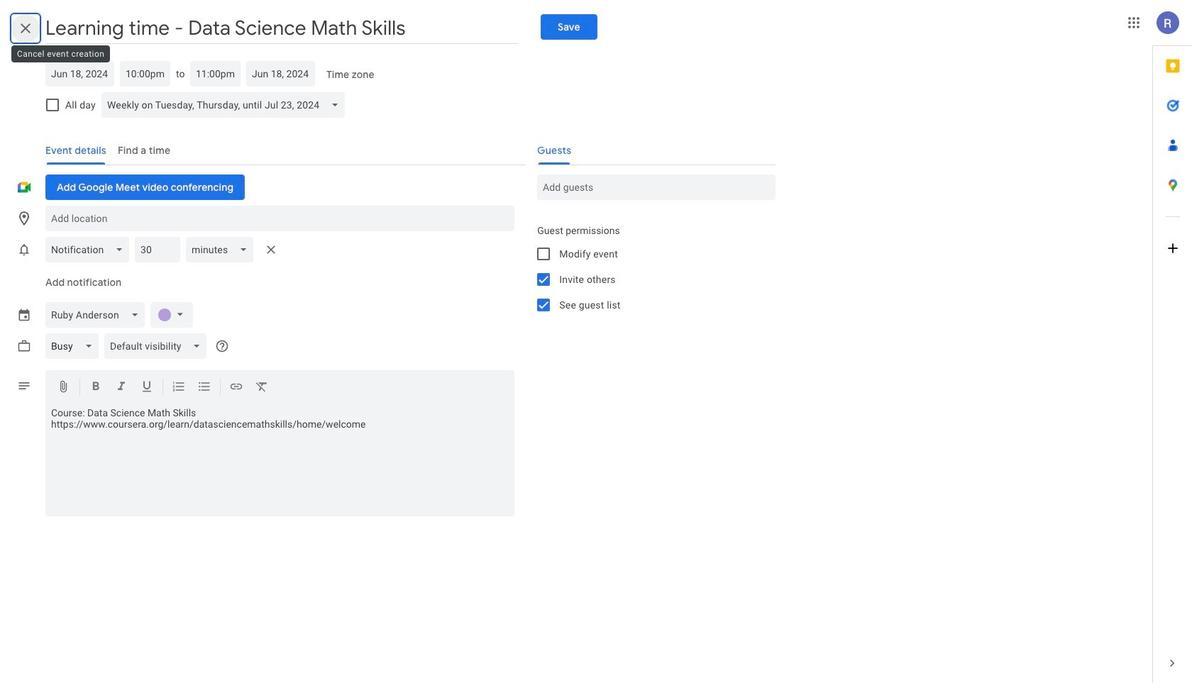 Task type: describe. For each thing, give the bounding box(es) containing it.
formatting options toolbar
[[45, 371, 515, 405]]

Guests text field
[[543, 175, 771, 200]]

insert link image
[[229, 380, 244, 396]]

underline image
[[140, 380, 154, 396]]

Title text field
[[45, 13, 518, 44]]

Description text field
[[45, 408, 515, 514]]

Add location text field
[[51, 206, 509, 231]]

bulleted list image
[[197, 380, 212, 396]]

End date text field
[[252, 61, 310, 87]]

italic image
[[114, 380, 128, 396]]



Task type: locate. For each thing, give the bounding box(es) containing it.
Start time text field
[[126, 61, 165, 87]]

End time text field
[[196, 61, 235, 87]]

Minutes in advance for notification number field
[[141, 237, 175, 263]]

30 minutes before element
[[45, 233, 282, 267]]

numbered list image
[[172, 380, 186, 396]]

group
[[526, 220, 776, 318]]

None field
[[101, 88, 345, 122], [45, 233, 129, 267], [186, 233, 254, 267], [45, 298, 145, 332], [45, 329, 99, 363], [104, 329, 207, 363], [101, 88, 345, 122], [45, 233, 129, 267], [186, 233, 254, 267], [45, 298, 145, 332], [45, 329, 99, 363], [104, 329, 207, 363]]

remove formatting image
[[255, 380, 269, 396]]

Start date text field
[[51, 61, 109, 87]]

bold image
[[89, 380, 103, 396]]

tab list
[[1154, 46, 1193, 644]]



Task type: vqa. For each thing, say whether or not it's contained in the screenshot.
'WEEKENDS'
no



